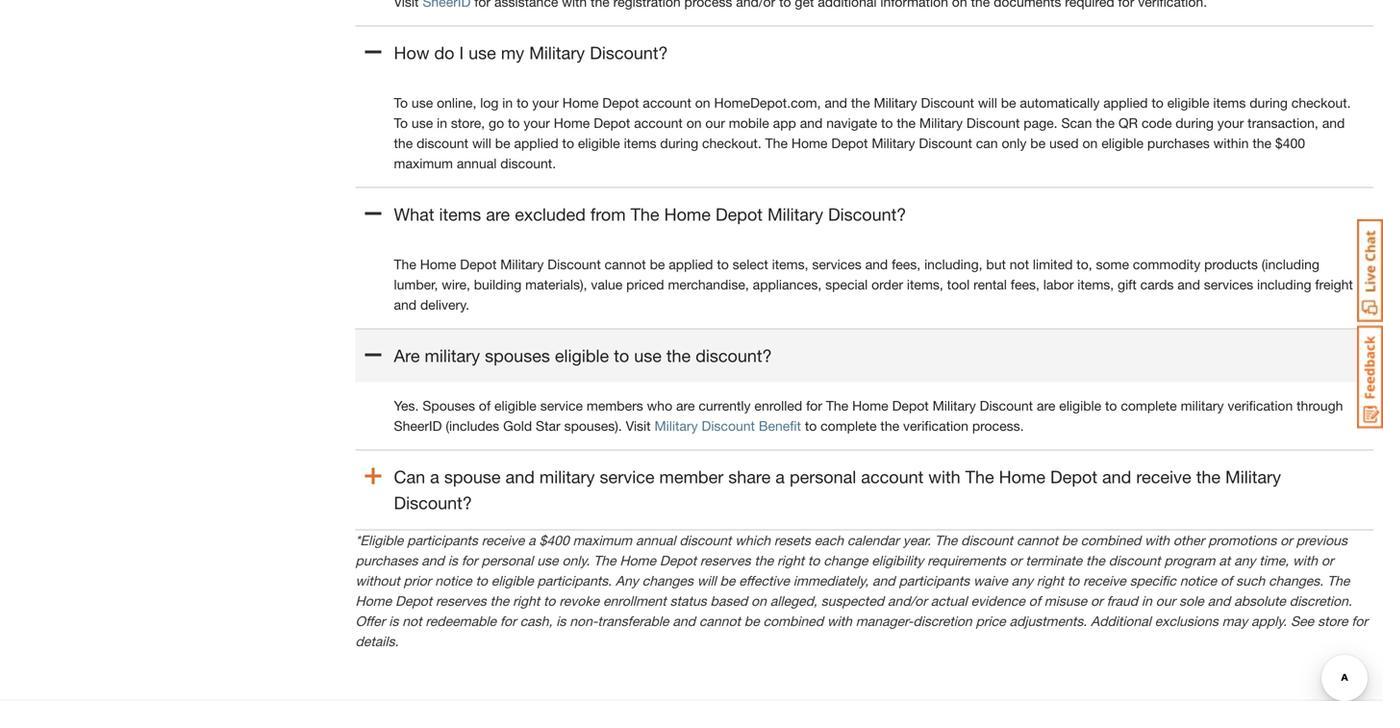 Task type: vqa. For each thing, say whether or not it's contained in the screenshot.
$400
yes



Task type: locate. For each thing, give the bounding box(es) containing it.
0 vertical spatial during
[[1250, 95, 1288, 111]]

0 vertical spatial combined
[[1081, 533, 1141, 548]]

1 vertical spatial not
[[402, 613, 422, 629]]

0 horizontal spatial combined
[[763, 613, 823, 629]]

eligible inside dropdown button
[[555, 345, 609, 366]]

1 horizontal spatial service
[[600, 467, 655, 487]]

transaction,
[[1248, 115, 1319, 131]]

items, left tool
[[907, 277, 943, 293]]

price
[[976, 613, 1006, 629]]

checkout. down mobile
[[702, 135, 762, 151]]

0 vertical spatial verification
[[1228, 398, 1293, 414]]

the inside can a spouse and military service member share a personal account with the home depot and receive the military discount?
[[965, 467, 994, 487]]

complete inside yes. spouses of eligible service members who are currently enrolled for the home depot military discount are eligible to complete military verification through sheerid (includes gold star spouses). visit
[[1121, 398, 1177, 414]]

1 horizontal spatial complete
[[1121, 398, 1177, 414]]

1 horizontal spatial notice
[[1180, 573, 1217, 589]]

the home depot military discount cannot be applied to select items, services and fees,     including, but not limited to, some commodity products (including lumber, wire, building materials),     value priced merchandise, appliances, special order items, tool rental fees, labor items, gift cards and     services including freight and delivery.
[[394, 256, 1353, 313]]

the left qr
[[1096, 115, 1115, 131]]

home inside the home depot military discount cannot be applied to select items, services and fees,     including, but not limited to, some commodity products (including lumber, wire, building materials),     value priced merchandise, appliances, special order items, tool rental fees, labor items, gift cards and     services including freight and delivery.
[[420, 256, 456, 272]]

a up cash,
[[528, 533, 536, 548]]

combined down alleged,
[[763, 613, 823, 629]]

0 horizontal spatial notice
[[435, 573, 472, 589]]

1 vertical spatial right
[[1037, 573, 1064, 589]]

on down scan
[[1083, 135, 1098, 151]]

my
[[501, 42, 524, 63]]

items, up appliances,
[[772, 256, 809, 272]]

checkout.
[[1292, 95, 1351, 111], [702, 135, 762, 151]]

the inside to use online, log in to your home depot account on homedepot.com,     and the military discount will be automatically applied to eligible items during checkout. to use in store, go to your home depot account on our mobile app and navigate to the military discount page.     scan the qr code during your transaction, and the discount will be applied to eligible items during checkout.     the home depot military discount can only be used on eligible purchases within the $400 maximum annual discount.
[[765, 135, 788, 151]]

the right from
[[631, 204, 659, 225]]

fees, left labor
[[1011, 277, 1040, 293]]

receive
[[1136, 467, 1192, 487], [482, 533, 525, 548], [1083, 573, 1126, 589]]

0 horizontal spatial applied
[[514, 135, 559, 151]]

of up (includes
[[479, 398, 491, 414]]

or left terminate
[[1010, 553, 1022, 569]]

purchases inside *eligible participants receive a $400 maximum annual discount which resets each calendar year. the discount cannot be combined with other promotions or previous purchases and is for personal use only. the home depot reserves the right to change eligibility requirements or terminate the discount program at any time, with or without prior notice to eligible participants. any changes will be effective immediately, and participants waive any right to receive specific notice of such changes. the home depot reserves the right to revoke enrollment status based on alleged, suspected and/or actual evidence of misuse or fraud in our sole and absolute discretion. offer is not redeemable for cash, is non-transferable and cannot be combined with manager-discretion price adjustments. additional exclusions may apply. see store for details.
[[355, 553, 418, 569]]

in inside *eligible participants receive a $400 maximum annual discount which resets each calendar year. the discount cannot be combined with other promotions or previous purchases and is for personal use only. the home depot reserves the right to change eligibility requirements or terminate the discount program at any time, with or without prior notice to eligible participants. any changes will be effective immediately, and participants waive any right to receive specific notice of such changes. the home depot reserves the right to revoke enrollment status based on alleged, suspected and/or actual evidence of misuse or fraud in our sole and absolute discretion. offer is not redeemable for cash, is non-transferable and cannot be combined with manager-discretion price adjustments. additional exclusions may apply. see store for details.
[[1142, 593, 1152, 609]]

is
[[448, 553, 458, 569], [389, 613, 399, 629], [556, 613, 566, 629]]

purchases inside to use online, log in to your home depot account on homedepot.com,     and the military discount will be automatically applied to eligible items during checkout. to use in store, go to your home depot account on our mobile app and navigate to the military discount page.     scan the qr code during your transaction, and the discount will be applied to eligible items during checkout.     the home depot military discount can only be used on eligible purchases within the $400 maximum annual discount.
[[1147, 135, 1210, 151]]

right up cash,
[[513, 593, 540, 609]]

on left 'homedepot.com,'
[[695, 95, 710, 111]]

0 horizontal spatial cannot
[[605, 256, 646, 272]]

personal inside can a spouse and military service member share a personal account with the home depot and receive the military discount?
[[790, 467, 856, 487]]

0 horizontal spatial participants
[[407, 533, 478, 548]]

0 horizontal spatial items
[[439, 204, 481, 225]]

2 horizontal spatial in
[[1142, 593, 1152, 609]]

1 horizontal spatial items,
[[907, 277, 943, 293]]

be up 'only'
[[1001, 95, 1016, 111]]

1 horizontal spatial any
[[1234, 553, 1256, 569]]

such
[[1236, 573, 1265, 589]]

eligible
[[1167, 95, 1210, 111], [578, 135, 620, 151], [1102, 135, 1144, 151], [555, 345, 609, 366], [494, 398, 537, 414], [1059, 398, 1102, 414], [491, 573, 533, 589]]

0 horizontal spatial is
[[389, 613, 399, 629]]

2 notice from the left
[[1180, 573, 1217, 589]]

verification inside yes. spouses of eligible service members who are currently enrolled for the home depot military discount are eligible to complete military verification through sheerid (includes gold star spouses). visit
[[1228, 398, 1293, 414]]

0 horizontal spatial annual
[[457, 155, 497, 171]]

during up the what items are excluded from the home depot military discount?
[[660, 135, 698, 151]]

be down page.
[[1030, 135, 1046, 151]]

on left mobile
[[687, 115, 702, 131]]

discount
[[417, 135, 469, 151], [679, 533, 731, 548], [961, 533, 1013, 548], [1109, 553, 1161, 569]]

0 horizontal spatial items,
[[772, 256, 809, 272]]

0 vertical spatial of
[[479, 398, 491, 414]]

changes
[[642, 573, 693, 589]]

discount inside the home depot military discount cannot be applied to select items, services and fees,     including, but not limited to, some commodity products (including lumber, wire, building materials),     value priced merchandise, appliances, special order items, tool rental fees, labor items, gift cards and     services including freight and delivery.
[[548, 256, 601, 272]]

1 vertical spatial our
[[1156, 593, 1176, 609]]

0 horizontal spatial purchases
[[355, 553, 418, 569]]

0 horizontal spatial military
[[425, 345, 480, 366]]

0 vertical spatial personal
[[790, 467, 856, 487]]

the right only.
[[594, 553, 616, 569]]

are
[[486, 204, 510, 225], [676, 398, 695, 414], [1037, 398, 1056, 414]]

or
[[1280, 533, 1293, 548], [1010, 553, 1022, 569], [1322, 553, 1334, 569], [1091, 593, 1103, 609]]

in right log
[[502, 95, 513, 111]]

receive down spouse
[[482, 533, 525, 548]]

1 horizontal spatial during
[[1176, 115, 1214, 131]]

0 vertical spatial in
[[502, 95, 513, 111]]

delivery.
[[420, 297, 469, 313]]

for
[[806, 398, 822, 414], [461, 553, 478, 569], [500, 613, 516, 629], [1352, 613, 1368, 629]]

annual up changes
[[636, 533, 676, 548]]

2 horizontal spatial discount?
[[828, 204, 906, 225]]

requirements
[[927, 553, 1006, 569]]

0 vertical spatial cannot
[[605, 256, 646, 272]]

2 vertical spatial receive
[[1083, 573, 1126, 589]]

use
[[469, 42, 496, 63], [412, 95, 433, 111], [412, 115, 433, 131], [634, 345, 662, 366], [537, 553, 558, 569]]

1 horizontal spatial fees,
[[1011, 277, 1040, 293]]

changes.
[[1269, 573, 1324, 589]]

military
[[529, 42, 585, 63], [874, 95, 917, 111], [920, 115, 963, 131], [872, 135, 915, 151], [768, 204, 823, 225], [500, 256, 544, 272], [933, 398, 976, 414], [655, 418, 698, 434], [1226, 467, 1281, 487]]

what
[[394, 204, 434, 225]]

purchases down "code" on the right top of the page
[[1147, 135, 1210, 151]]

freight
[[1315, 277, 1353, 293]]

0 horizontal spatial of
[[479, 398, 491, 414]]

discount? inside "dropdown button"
[[828, 204, 906, 225]]

any right at
[[1234, 553, 1256, 569]]

gold
[[503, 418, 532, 434]]

how
[[394, 42, 429, 63]]

limited
[[1033, 256, 1073, 272]]

will inside *eligible participants receive a $400 maximum annual discount which resets each calendar year. the discount cannot be combined with other promotions or previous purchases and is for personal use only. the home depot reserves the right to change eligibility requirements or terminate the discount program at any time, with or without prior notice to eligible participants. any changes will be effective immediately, and participants waive any right to receive specific notice of such changes. the home depot reserves the right to revoke enrollment status based on alleged, suspected and/or actual evidence of misuse or fraud in our sole and absolute discretion. offer is not redeemable for cash, is non-transferable and cannot be combined with manager-discretion price adjustments. additional exclusions may apply. see store for details.
[[697, 573, 716, 589]]

to inside dropdown button
[[614, 345, 629, 366]]

0 horizontal spatial a
[[430, 467, 439, 487]]

maximum
[[394, 155, 453, 171], [573, 533, 632, 548]]

0 vertical spatial applied
[[1104, 95, 1148, 111]]

1 horizontal spatial participants
[[899, 573, 970, 589]]

effective
[[739, 573, 790, 589]]

participants
[[407, 533, 478, 548], [899, 573, 970, 589]]

annual inside *eligible participants receive a $400 maximum annual discount which resets each calendar year. the discount cannot be combined with other promotions or previous purchases and is for personal use only. the home depot reserves the right to change eligibility requirements or terminate the discount program at any time, with or without prior notice to eligible participants. any changes will be effective immediately, and participants waive any right to receive specific notice of such changes. the home depot reserves the right to revoke enrollment status based on alleged, suspected and/or actual evidence of misuse or fraud in our sole and absolute discretion. offer is not redeemable for cash, is non-transferable and cannot be combined with manager-discretion price adjustments. additional exclusions may apply. see store for details.
[[636, 533, 676, 548]]

a right share
[[776, 467, 785, 487]]

1 horizontal spatial $400
[[1275, 135, 1305, 151]]

services up the special
[[812, 256, 862, 272]]

home inside yes. spouses of eligible service members who are currently enrolled for the home depot military discount are eligible to complete military verification through sheerid (includes gold star spouses). visit
[[852, 398, 889, 414]]

the down transaction,
[[1253, 135, 1272, 151]]

i
[[459, 42, 464, 63]]

0 vertical spatial any
[[1234, 553, 1256, 569]]

discount?
[[590, 42, 668, 63], [828, 204, 906, 225], [394, 493, 472, 513]]

program
[[1164, 553, 1215, 569]]

service
[[540, 398, 583, 414], [600, 467, 655, 487]]

the down app in the top of the page
[[765, 135, 788, 151]]

materials),
[[525, 277, 587, 293]]

military inside "dropdown button"
[[768, 204, 823, 225]]

2 vertical spatial applied
[[669, 256, 713, 272]]

2 vertical spatial discount?
[[394, 493, 472, 513]]

1 vertical spatial applied
[[514, 135, 559, 151]]

notice
[[435, 573, 472, 589], [1180, 573, 1217, 589]]

through
[[1297, 398, 1343, 414]]

2 horizontal spatial items
[[1213, 95, 1246, 111]]

may
[[1222, 613, 1248, 629]]

0 vertical spatial checkout.
[[1292, 95, 1351, 111]]

to left store, at the left of the page
[[394, 115, 408, 131]]

service up star at the bottom left
[[540, 398, 583, 414]]

for up military discount benefit to complete the verification process. at bottom
[[806, 398, 822, 414]]

the up who
[[666, 345, 691, 366]]

building
[[474, 277, 522, 293]]

1 vertical spatial any
[[1012, 573, 1033, 589]]

1 vertical spatial will
[[472, 135, 491, 151]]

or up time,
[[1280, 533, 1293, 548]]

items inside "dropdown button"
[[439, 204, 481, 225]]

receive up fraud
[[1083, 573, 1126, 589]]

receive up other
[[1136, 467, 1192, 487]]

including
[[1257, 277, 1312, 293]]

0 horizontal spatial during
[[660, 135, 698, 151]]

do
[[434, 42, 454, 63]]

participants up the "actual"
[[899, 573, 970, 589]]

are military spouses eligible to use the discount? button
[[355, 329, 1374, 382]]

be up "based"
[[720, 573, 735, 589]]

with up year. at the bottom of the page
[[929, 467, 961, 487]]

military up select
[[768, 204, 823, 225]]

1 horizontal spatial military
[[540, 467, 595, 487]]

$400
[[1275, 135, 1305, 151], [539, 533, 569, 548]]

reserves
[[700, 553, 751, 569], [436, 593, 486, 609]]

on
[[695, 95, 710, 111], [687, 115, 702, 131], [1083, 135, 1098, 151], [751, 593, 767, 609]]

depot
[[602, 95, 639, 111], [594, 115, 630, 131], [831, 135, 868, 151], [716, 204, 763, 225], [460, 256, 497, 272], [892, 398, 929, 414], [1050, 467, 1098, 487], [660, 553, 696, 569], [395, 593, 432, 609]]

use left store, at the left of the page
[[412, 115, 433, 131]]

verification left process.
[[903, 418, 969, 434]]

1 horizontal spatial items
[[624, 135, 657, 151]]

the up effective
[[755, 553, 774, 569]]

during right "code" on the right top of the page
[[1176, 115, 1214, 131]]

service down visit
[[600, 467, 655, 487]]

personal down military discount benefit to complete the verification process. at bottom
[[790, 467, 856, 487]]

2 vertical spatial during
[[660, 135, 698, 151]]

2 vertical spatial account
[[861, 467, 924, 487]]

applied up merchandise, on the top
[[669, 256, 713, 272]]

1 vertical spatial personal
[[481, 553, 533, 569]]

1 horizontal spatial a
[[528, 533, 536, 548]]

process.
[[972, 418, 1024, 434]]

not down prior
[[402, 613, 422, 629]]

in down specific
[[1142, 593, 1152, 609]]

1 vertical spatial annual
[[636, 533, 676, 548]]

discount inside to use online, log in to your home depot account on homedepot.com,     and the military discount will be automatically applied to eligible items during checkout. to use in store, go to your home depot account on our mobile app and navigate to the military discount page.     scan the qr code during your transaction, and the discount will be applied to eligible items during checkout.     the home depot military discount can only be used on eligible purchases within the $400 maximum annual discount.
[[417, 135, 469, 151]]

1 vertical spatial reserves
[[436, 593, 486, 609]]

the up what
[[394, 135, 413, 151]]

purchases down *eligible
[[355, 553, 418, 569]]

labor
[[1043, 277, 1074, 293]]

home inside "dropdown button"
[[664, 204, 711, 225]]

the down process.
[[965, 467, 994, 487]]

to down how
[[394, 95, 408, 111]]

2 horizontal spatial are
[[1037, 398, 1056, 414]]

fees,
[[892, 256, 921, 272], [1011, 277, 1040, 293]]

not inside the home depot military discount cannot be applied to select items, services and fees,     including, but not limited to, some commodity products (including lumber, wire, building materials),     value priced merchandise, appliances, special order items, tool rental fees, labor items, gift cards and     services including freight and delivery.
[[1010, 256, 1029, 272]]

0 horizontal spatial fees,
[[892, 256, 921, 272]]

with inside can a spouse and military service member share a personal account with the home depot and receive the military discount?
[[929, 467, 961, 487]]

annual inside to use online, log in to your home depot account on homedepot.com,     and the military discount will be automatically applied to eligible items during checkout. to use in store, go to your home depot account on our mobile app and navigate to the military discount page.     scan the qr code during your transaction, and the discount will be applied to eligible items during checkout.     the home depot military discount can only be used on eligible purchases within the $400 maximum annual discount.
[[457, 155, 497, 171]]

1 vertical spatial $400
[[539, 533, 569, 548]]

time,
[[1259, 553, 1289, 569]]

1 horizontal spatial right
[[777, 553, 804, 569]]

0 horizontal spatial are
[[486, 204, 510, 225]]

1 horizontal spatial discount?
[[590, 42, 668, 63]]

maximum inside to use online, log in to your home depot account on homedepot.com,     and the military discount will be automatically applied to eligible items during checkout. to use in store, go to your home depot account on our mobile app and navigate to the military discount page.     scan the qr code during your transaction, and the discount will be applied to eligible items during checkout.     the home depot military discount can only be used on eligible purchases within the $400 maximum annual discount.
[[394, 155, 453, 171]]

1 vertical spatial cannot
[[1017, 533, 1058, 548]]

be up priced
[[650, 256, 665, 272]]

non-
[[570, 613, 598, 629]]

personal up cash,
[[481, 553, 533, 569]]

go
[[489, 115, 504, 131]]

can a spouse and military service member share a personal account with the home depot and receive the military discount? button
[[355, 450, 1374, 530]]

0 horizontal spatial will
[[472, 135, 491, 151]]

any up "evidence"
[[1012, 573, 1033, 589]]

items, down to,
[[1078, 277, 1114, 293]]

2 vertical spatial of
[[1029, 593, 1041, 609]]

home down process.
[[999, 467, 1046, 487]]

2 vertical spatial will
[[697, 573, 716, 589]]

0 vertical spatial purchases
[[1147, 135, 1210, 151]]

items up within
[[1213, 95, 1246, 111]]

0 horizontal spatial $400
[[539, 533, 569, 548]]

be up terminate
[[1062, 533, 1077, 548]]

military up navigate
[[874, 95, 917, 111]]

0 vertical spatial $400
[[1275, 135, 1305, 151]]

home up military discount benefit to complete the verification process. at bottom
[[852, 398, 889, 414]]

discount
[[921, 95, 974, 111], [967, 115, 1020, 131], [919, 135, 972, 151], [548, 256, 601, 272], [980, 398, 1033, 414], [702, 418, 755, 434]]

our
[[705, 115, 725, 131], [1156, 593, 1176, 609]]

is right the offer
[[389, 613, 399, 629]]

participants up prior
[[407, 533, 478, 548]]

combined
[[1081, 533, 1141, 548], [763, 613, 823, 629]]

0 vertical spatial complete
[[1121, 398, 1177, 414]]

value
[[591, 277, 623, 293]]

eligible inside *eligible participants receive a $400 maximum annual discount which resets each calendar year. the discount cannot be combined with other promotions or previous purchases and is for personal use only. the home depot reserves the right to change eligibility requirements or terminate the discount program at any time, with or without prior notice to eligible participants. any changes will be effective immediately, and participants waive any right to receive specific notice of such changes. the home depot reserves the right to revoke enrollment status based on alleged, suspected and/or actual evidence of misuse or fraud in our sole and absolute discretion. offer is not redeemable for cash, is non-transferable and cannot be combined with manager-discretion price adjustments. additional exclusions may apply. see store for details.
[[491, 573, 533, 589]]

1 horizontal spatial reserves
[[700, 553, 751, 569]]

military
[[425, 345, 480, 366], [1181, 398, 1224, 414], [540, 467, 595, 487]]

rental
[[974, 277, 1007, 293]]

services down products
[[1204, 277, 1253, 293]]

2 vertical spatial items
[[439, 204, 481, 225]]

is up redeemable
[[448, 553, 458, 569]]

items up the what items are excluded from the home depot military discount?
[[624, 135, 657, 151]]

the up military discount benefit to complete the verification process. at bottom
[[826, 398, 849, 414]]

be down go
[[495, 135, 510, 151]]

maximum up what
[[394, 155, 453, 171]]

service inside yes. spouses of eligible service members who are currently enrolled for the home depot military discount are eligible to complete military verification through sheerid (includes gold star spouses). visit
[[540, 398, 583, 414]]

maximum up only.
[[573, 533, 632, 548]]

cards
[[1140, 277, 1174, 293]]

right down resets
[[777, 553, 804, 569]]

1 vertical spatial to
[[394, 115, 408, 131]]

home down app in the top of the page
[[792, 135, 828, 151]]

during up transaction,
[[1250, 95, 1288, 111]]

1 vertical spatial items
[[624, 135, 657, 151]]

will up status
[[697, 573, 716, 589]]

log
[[480, 95, 499, 111]]

waive
[[973, 573, 1008, 589]]

the up lumber,
[[394, 256, 416, 272]]

(includes
[[446, 418, 499, 434]]

in down online,
[[437, 115, 447, 131]]

during
[[1250, 95, 1288, 111], [1176, 115, 1214, 131], [660, 135, 698, 151]]

not
[[1010, 256, 1029, 272], [402, 613, 422, 629]]

1 horizontal spatial combined
[[1081, 533, 1141, 548]]

personal
[[790, 467, 856, 487], [481, 553, 533, 569]]

0 vertical spatial military
[[425, 345, 480, 366]]

0 horizontal spatial our
[[705, 115, 725, 131]]

or down previous
[[1322, 553, 1334, 569]]

enrolled
[[755, 398, 802, 414]]

be inside the home depot military discount cannot be applied to select items, services and fees,     including, but not limited to, some commodity products (including lumber, wire, building materials),     value priced merchandise, appliances, special order items, tool rental fees, labor items, gift cards and     services including freight and delivery.
[[650, 256, 665, 272]]

home up wire,
[[420, 256, 456, 272]]

0 vertical spatial not
[[1010, 256, 1029, 272]]

complete
[[1121, 398, 1177, 414], [821, 418, 877, 434]]

cannot down "based"
[[699, 613, 741, 629]]

of up adjustments.
[[1029, 593, 1041, 609]]

use inside *eligible participants receive a $400 maximum annual discount which resets each calendar year. the discount cannot be combined with other promotions or previous purchases and is for personal use only. the home depot reserves the right to change eligibility requirements or terminate the discount program at any time, with or without prior notice to eligible participants. any changes will be effective immediately, and participants waive any right to receive specific notice of such changes. the home depot reserves the right to revoke enrollment status based on alleged, suspected and/or actual evidence of misuse or fraud in our sole and absolute discretion. offer is not redeemable for cash, is non-transferable and cannot be combined with manager-discretion price adjustments. additional exclusions may apply. see store for details.
[[537, 553, 558, 569]]

reserves down which
[[700, 553, 751, 569]]

1 horizontal spatial applied
[[669, 256, 713, 272]]

on down effective
[[751, 593, 767, 609]]

1 horizontal spatial will
[[697, 573, 716, 589]]

will down store, at the left of the page
[[472, 135, 491, 151]]

store
[[1318, 613, 1348, 629]]

1 horizontal spatial purchases
[[1147, 135, 1210, 151]]

0 vertical spatial maximum
[[394, 155, 453, 171]]

2 to from the top
[[394, 115, 408, 131]]

to inside yes. spouses of eligible service members who are currently enrolled for the home depot military discount are eligible to complete military verification through sheerid (includes gold star spouses). visit
[[1105, 398, 1117, 414]]

1 vertical spatial of
[[1221, 573, 1232, 589]]

share
[[728, 467, 771, 487]]

0 horizontal spatial maximum
[[394, 155, 453, 171]]

including,
[[924, 256, 983, 272]]

manager-
[[856, 613, 913, 629]]

only.
[[562, 553, 590, 569]]

to,
[[1077, 256, 1092, 272]]

0 vertical spatial receive
[[1136, 467, 1192, 487]]

2 horizontal spatial cannot
[[1017, 533, 1058, 548]]

discount down store, at the left of the page
[[417, 135, 469, 151]]

the inside are military spouses eligible to use the discount? dropdown button
[[666, 345, 691, 366]]

details.
[[355, 634, 399, 649]]



Task type: describe. For each thing, give the bounding box(es) containing it.
yes.
[[394, 398, 419, 414]]

calendar
[[847, 533, 899, 548]]

with down suspected
[[827, 613, 852, 629]]

military inside can a spouse and military service member share a personal account with the home depot and receive the military discount?
[[540, 467, 595, 487]]

the up redeemable
[[490, 593, 509, 609]]

discount.
[[500, 155, 556, 171]]

participants.
[[537, 573, 612, 589]]

2 horizontal spatial is
[[556, 613, 566, 629]]

military down navigate
[[872, 135, 915, 151]]

2 horizontal spatial a
[[776, 467, 785, 487]]

can
[[976, 135, 998, 151]]

sheerid
[[394, 418, 442, 434]]

discount up specific
[[1109, 553, 1161, 569]]

for left cash,
[[500, 613, 516, 629]]

1 vertical spatial receive
[[482, 533, 525, 548]]

1 vertical spatial fees,
[[1011, 277, 1040, 293]]

additional
[[1091, 613, 1151, 629]]

see
[[1291, 613, 1314, 629]]

are military spouses eligible to use the discount?
[[394, 345, 772, 366]]

exclusions
[[1155, 613, 1219, 629]]

your up within
[[1218, 115, 1244, 131]]

store,
[[451, 115, 485, 131]]

your down how do i use my military discount?
[[532, 95, 559, 111]]

*eligible
[[355, 533, 403, 548]]

to use online, log in to your home depot account on homedepot.com,     and the military discount will be automatically applied to eligible items during checkout. to use in store, go to your home depot account on our mobile app and navigate to the military discount page.     scan the qr code during your transaction, and the discount will be applied to eligible items during checkout.     the home depot military discount can only be used on eligible purchases within the $400 maximum annual discount.
[[394, 95, 1351, 171]]

previous
[[1296, 533, 1348, 548]]

1 notice from the left
[[435, 573, 472, 589]]

the up requirements
[[935, 533, 957, 548]]

can
[[394, 467, 425, 487]]

suspected
[[821, 593, 884, 609]]

1 horizontal spatial in
[[502, 95, 513, 111]]

to inside the home depot military discount cannot be applied to select items, services and fees,     including, but not limited to, some commodity products (including lumber, wire, building materials),     value priced merchandise, appliances, special order items, tool rental fees, labor items, gift cards and     services including freight and delivery.
[[717, 256, 729, 272]]

1 horizontal spatial cannot
[[699, 613, 741, 629]]

military right my
[[529, 42, 585, 63]]

discretion
[[913, 613, 972, 629]]

on inside *eligible participants receive a $400 maximum annual discount which resets each calendar year. the discount cannot be combined with other promotions or previous purchases and is for personal use only. the home depot reserves the right to change eligibility requirements or terminate the discount program at any time, with or without prior notice to eligible participants. any changes will be effective immediately, and participants waive any right to receive specific notice of such changes. the home depot reserves the right to revoke enrollment status based on alleged, suspected and/or actual evidence of misuse or fraud in our sole and absolute discretion. offer is not redeemable for cash, is non-transferable and cannot be combined with manager-discretion price adjustments. additional exclusions may apply. see store for details.
[[751, 593, 767, 609]]

discount inside yes. spouses of eligible service members who are currently enrolled for the home depot military discount are eligible to complete military verification through sheerid (includes gold star spouses). visit
[[980, 398, 1033, 414]]

mobile
[[729, 115, 769, 131]]

benefit
[[759, 418, 801, 434]]

commodity
[[1133, 256, 1201, 272]]

0 vertical spatial participants
[[407, 533, 478, 548]]

0 vertical spatial services
[[812, 256, 862, 272]]

applied inside the home depot military discount cannot be applied to select items, services and fees,     including, but not limited to, some commodity products (including lumber, wire, building materials),     value priced merchandise, appliances, special order items, tool rental fees, labor items, gift cards and     services including freight and delivery.
[[669, 256, 713, 272]]

0 horizontal spatial reserves
[[436, 593, 486, 609]]

2 horizontal spatial right
[[1037, 573, 1064, 589]]

1 vertical spatial in
[[437, 115, 447, 131]]

qr
[[1119, 115, 1138, 131]]

our inside to use online, log in to your home depot account on homedepot.com,     and the military discount will be automatically applied to eligible items during checkout. to use in store, go to your home depot account on our mobile app and navigate to the military discount page.     scan the qr code during your transaction, and the discount will be applied to eligible items during checkout.     the home depot military discount can only be used on eligible purchases within the $400 maximum annual discount.
[[705, 115, 725, 131]]

the right terminate
[[1086, 553, 1105, 569]]

who
[[647, 398, 673, 414]]

home up any
[[620, 553, 656, 569]]

the right navigate
[[897, 115, 916, 131]]

spouse
[[444, 467, 501, 487]]

navigate
[[826, 115, 877, 131]]

discount left which
[[679, 533, 731, 548]]

of inside yes. spouses of eligible service members who are currently enrolled for the home depot military discount are eligible to complete military verification through sheerid (includes gold star spouses). visit
[[479, 398, 491, 414]]

use up who
[[634, 345, 662, 366]]

1 vertical spatial complete
[[821, 418, 877, 434]]

adjustments.
[[1009, 613, 1087, 629]]

scan
[[1061, 115, 1092, 131]]

0 vertical spatial discount?
[[590, 42, 668, 63]]

your right go
[[524, 115, 550, 131]]

discount up requirements
[[961, 533, 1013, 548]]

and/or
[[888, 593, 927, 609]]

2 horizontal spatial during
[[1250, 95, 1288, 111]]

home down how do i use my military discount?
[[563, 95, 599, 111]]

can a spouse and military service member share a personal account with the home depot and receive the military discount?
[[394, 467, 1281, 513]]

products
[[1204, 256, 1258, 272]]

military right navigate
[[920, 115, 963, 131]]

0 vertical spatial fees,
[[892, 256, 921, 272]]

some
[[1096, 256, 1129, 272]]

military discount benefit link
[[655, 418, 801, 434]]

the inside the home depot military discount cannot be applied to select items, services and fees,     including, but not limited to, some commodity products (including lumber, wire, building materials),     value priced merchandise, appliances, special order items, tool rental fees, labor items, gift cards and     services including freight and delivery.
[[394, 256, 416, 272]]

$400 inside *eligible participants receive a $400 maximum annual discount which resets each calendar year. the discount cannot be combined with other promotions or previous purchases and is for personal use only. the home depot reserves the right to change eligibility requirements or terminate the discount program at any time, with or without prior notice to eligible participants. any changes will be effective immediately, and participants waive any right to receive specific notice of such changes. the home depot reserves the right to revoke enrollment status based on alleged, suspected and/or actual evidence of misuse or fraud in our sole and absolute discretion. offer is not redeemable for cash, is non-transferable and cannot be combined with manager-discretion price adjustments. additional exclusions may apply. see store for details.
[[539, 533, 569, 548]]

depot inside "dropdown button"
[[716, 204, 763, 225]]

appliances,
[[753, 277, 822, 293]]

for right the store
[[1352, 613, 1368, 629]]

but
[[986, 256, 1006, 272]]

2 horizontal spatial items,
[[1078, 277, 1114, 293]]

0 vertical spatial reserves
[[700, 553, 751, 569]]

sole
[[1179, 593, 1204, 609]]

merchandise,
[[668, 277, 749, 293]]

*eligible participants receive a $400 maximum annual discount which resets each calendar year. the discount cannot be combined with other promotions or previous purchases and is for personal use only. the home depot reserves the right to change eligibility requirements or terminate the discount program at any time, with or without prior notice to eligible participants. any changes will be effective immediately, and participants waive any right to receive specific notice of such changes. the home depot reserves the right to revoke enrollment status based on alleged, suspected and/or actual evidence of misuse or fraud in our sole and absolute discretion. offer is not redeemable for cash, is non-transferable and cannot be combined with manager-discretion price adjustments. additional exclusions may apply. see store for details.
[[355, 533, 1368, 649]]

order
[[872, 277, 903, 293]]

1 vertical spatial account
[[634, 115, 683, 131]]

our inside *eligible participants receive a $400 maximum annual discount which resets each calendar year. the discount cannot be combined with other promotions or previous purchases and is for personal use only. the home depot reserves the right to change eligibility requirements or terminate the discount program at any time, with or without prior notice to eligible participants. any changes will be effective immediately, and participants waive any right to receive specific notice of such changes. the home depot reserves the right to revoke enrollment status based on alleged, suspected and/or actual evidence of misuse or fraud in our sole and absolute discretion. offer is not redeemable for cash, is non-transferable and cannot be combined with manager-discretion price adjustments. additional exclusions may apply. see store for details.
[[1156, 593, 1176, 609]]

depot inside yes. spouses of eligible service members who are currently enrolled for the home depot military discount are eligible to complete military verification through sheerid (includes gold star spouses). visit
[[892, 398, 929, 414]]

military inside can a spouse and military service member share a personal account with the home depot and receive the military discount?
[[1226, 467, 1281, 487]]

feedback link image
[[1357, 325, 1383, 429]]

0 vertical spatial account
[[643, 95, 692, 111]]

the inside "dropdown button"
[[631, 204, 659, 225]]

0 horizontal spatial checkout.
[[702, 135, 762, 151]]

a inside *eligible participants receive a $400 maximum annual discount which resets each calendar year. the discount cannot be combined with other promotions or previous purchases and is for personal use only. the home depot reserves the right to change eligibility requirements or terminate the discount program at any time, with or without prior notice to eligible participants. any changes will be effective immediately, and participants waive any right to receive specific notice of such changes. the home depot reserves the right to revoke enrollment status based on alleged, suspected and/or actual evidence of misuse or fraud in our sole and absolute discretion. offer is not redeemable for cash, is non-transferable and cannot be combined with manager-discretion price adjustments. additional exclusions may apply. see store for details.
[[528, 533, 536, 548]]

discount? inside can a spouse and military service member share a personal account with the home depot and receive the military discount?
[[394, 493, 472, 513]]

1 vertical spatial verification
[[903, 418, 969, 434]]

military discount benefit to complete the verification process.
[[655, 418, 1024, 434]]

promotions
[[1208, 533, 1277, 548]]

receive inside can a spouse and military service member share a personal account with the home depot and receive the military discount?
[[1136, 467, 1192, 487]]

1 horizontal spatial of
[[1029, 593, 1041, 609]]

homedepot.com,
[[714, 95, 821, 111]]

home up discount.
[[554, 115, 590, 131]]

1 vertical spatial participants
[[899, 573, 970, 589]]

be down "based"
[[744, 613, 760, 629]]

how do i use my military discount? button
[[355, 26, 1374, 79]]

without
[[355, 573, 400, 589]]

not inside *eligible participants receive a $400 maximum annual discount which resets each calendar year. the discount cannot be combined with other promotions or previous purchases and is for personal use only. the home depot reserves the right to change eligibility requirements or terminate the discount program at any time, with or without prior notice to eligible participants. any changes will be effective immediately, and participants waive any right to receive specific notice of such changes. the home depot reserves the right to revoke enrollment status based on alleged, suspected and/or actual evidence of misuse or fraud in our sole and absolute discretion. offer is not redeemable for cash, is non-transferable and cannot be combined with manager-discretion price adjustments. additional exclusions may apply. see store for details.
[[402, 613, 422, 629]]

the up navigate
[[851, 95, 870, 111]]

1 vertical spatial during
[[1176, 115, 1214, 131]]

cash,
[[520, 613, 552, 629]]

for up redeemable
[[461, 553, 478, 569]]

absolute
[[1234, 593, 1286, 609]]

evidence
[[971, 593, 1025, 609]]

what items are excluded from the home depot military discount? button
[[355, 187, 1374, 241]]

spouses).
[[564, 418, 622, 434]]

0 horizontal spatial any
[[1012, 573, 1033, 589]]

are
[[394, 345, 420, 366]]

2 horizontal spatial applied
[[1104, 95, 1148, 111]]

the up can a spouse and military service member share a personal account with the home depot and receive the military discount? dropdown button
[[881, 418, 900, 434]]

with left other
[[1145, 533, 1170, 548]]

live chat image
[[1357, 219, 1383, 322]]

home inside can a spouse and military service member share a personal account with the home depot and receive the military discount?
[[999, 467, 1046, 487]]

members
[[587, 398, 643, 414]]

$400 inside to use online, log in to your home depot account on homedepot.com,     and the military discount will be automatically applied to eligible items during checkout. to use in store, go to your home depot account on our mobile app and navigate to the military discount page.     scan the qr code during your transaction, and the discount will be applied to eligible items during checkout.     the home depot military discount can only be used on eligible purchases within the $400 maximum annual discount.
[[1275, 135, 1305, 151]]

resets
[[774, 533, 811, 548]]

spouses
[[423, 398, 475, 414]]

from
[[591, 204, 626, 225]]

apply.
[[1251, 613, 1287, 629]]

home up the offer
[[355, 593, 392, 609]]

1 vertical spatial services
[[1204, 277, 1253, 293]]

status
[[670, 593, 707, 609]]

within
[[1214, 135, 1249, 151]]

terminate
[[1026, 553, 1082, 569]]

based
[[710, 593, 748, 609]]

the inside yes. spouses of eligible service members who are currently enrolled for the home depot military discount are eligible to complete military verification through sheerid (includes gold star spouses). visit
[[826, 398, 849, 414]]

service inside can a spouse and military service member share a personal account with the home depot and receive the military discount?
[[600, 467, 655, 487]]

military inside yes. spouses of eligible service members who are currently enrolled for the home depot military discount are eligible to complete military verification through sheerid (includes gold star spouses). visit
[[1181, 398, 1224, 414]]

military inside yes. spouses of eligible service members who are currently enrolled for the home depot military discount are eligible to complete military verification through sheerid (includes gold star spouses). visit
[[933, 398, 976, 414]]

only
[[1002, 135, 1027, 151]]

1 horizontal spatial is
[[448, 553, 458, 569]]

lumber,
[[394, 277, 438, 293]]

page.
[[1024, 115, 1058, 131]]

at
[[1219, 553, 1231, 569]]

code
[[1142, 115, 1172, 131]]

change
[[824, 553, 868, 569]]

special
[[825, 277, 868, 293]]

1 horizontal spatial are
[[676, 398, 695, 414]]

depot inside the home depot military discount cannot be applied to select items, services and fees,     including, but not limited to, some commodity products (including lumber, wire, building materials),     value priced merchandise, appliances, special order items, tool rental fees, labor items, gift cards and     services including freight and delivery.
[[460, 256, 497, 272]]

redeemable
[[426, 613, 496, 629]]

specific
[[1130, 573, 1176, 589]]

for inside yes. spouses of eligible service members who are currently enrolled for the home depot military discount are eligible to complete military verification through sheerid (includes gold star spouses). visit
[[806, 398, 822, 414]]

transferable
[[598, 613, 669, 629]]

personal inside *eligible participants receive a $400 maximum annual discount which resets each calendar year. the discount cannot be combined with other promotions or previous purchases and is for personal use only. the home depot reserves the right to change eligibility requirements or terminate the discount program at any time, with or without prior notice to eligible participants. any changes will be effective immediately, and participants waive any right to receive specific notice of such changes. the home depot reserves the right to revoke enrollment status based on alleged, suspected and/or actual evidence of misuse or fraud in our sole and absolute discretion. offer is not redeemable for cash, is non-transferable and cannot be combined with manager-discretion price adjustments. additional exclusions may apply. see store for details.
[[481, 553, 533, 569]]

alleged,
[[770, 593, 817, 609]]

use left online,
[[412, 95, 433, 111]]

are inside "dropdown button"
[[486, 204, 510, 225]]

or left fraud
[[1091, 593, 1103, 609]]

misuse
[[1044, 593, 1087, 609]]

account inside can a spouse and military service member share a personal account with the home depot and receive the military discount?
[[861, 467, 924, 487]]

military inside the home depot military discount cannot be applied to select items, services and fees,     including, but not limited to, some commodity products (including lumber, wire, building materials),     value priced merchandise, appliances, special order items, tool rental fees, labor items, gift cards and     services including freight and delivery.
[[500, 256, 544, 272]]

use right the i
[[469, 42, 496, 63]]

yes. spouses of eligible service members who are currently enrolled for the home depot military discount are eligible to complete military verification through sheerid (includes gold star spouses). visit
[[394, 398, 1343, 434]]

gift
[[1118, 277, 1137, 293]]

cannot inside the home depot military discount cannot be applied to select items, services and fees,     including, but not limited to, some commodity products (including lumber, wire, building materials),     value priced merchandise, appliances, special order items, tool rental fees, labor items, gift cards and     services including freight and delivery.
[[605, 256, 646, 272]]

military down who
[[655, 418, 698, 434]]

the inside can a spouse and military service member share a personal account with the home depot and receive the military discount?
[[1196, 467, 1221, 487]]

other
[[1173, 533, 1205, 548]]

1 horizontal spatial checkout.
[[1292, 95, 1351, 111]]

offer
[[355, 613, 385, 629]]

maximum inside *eligible participants receive a $400 maximum annual discount which resets each calendar year. the discount cannot be combined with other promotions or previous purchases and is for personal use only. the home depot reserves the right to change eligibility requirements or terminate the discount program at any time, with or without prior notice to eligible participants. any changes will be effective immediately, and participants waive any right to receive specific notice of such changes. the home depot reserves the right to revoke enrollment status based on alleged, suspected and/or actual evidence of misuse or fraud in our sole and absolute discretion. offer is not redeemable for cash, is non-transferable and cannot be combined with manager-discretion price adjustments. additional exclusions may apply. see store for details.
[[573, 533, 632, 548]]

online,
[[437, 95, 476, 111]]

1 to from the top
[[394, 95, 408, 111]]

tool
[[947, 277, 970, 293]]

which
[[735, 533, 771, 548]]

2 horizontal spatial will
[[978, 95, 997, 111]]

enrollment
[[603, 593, 666, 609]]

0 horizontal spatial right
[[513, 593, 540, 609]]

the up discretion.
[[1327, 573, 1350, 589]]

0 vertical spatial items
[[1213, 95, 1246, 111]]

visit
[[626, 418, 651, 434]]

with up changes.
[[1293, 553, 1318, 569]]

excluded
[[515, 204, 586, 225]]

depot inside can a spouse and military service member share a personal account with the home depot and receive the military discount?
[[1050, 467, 1098, 487]]



